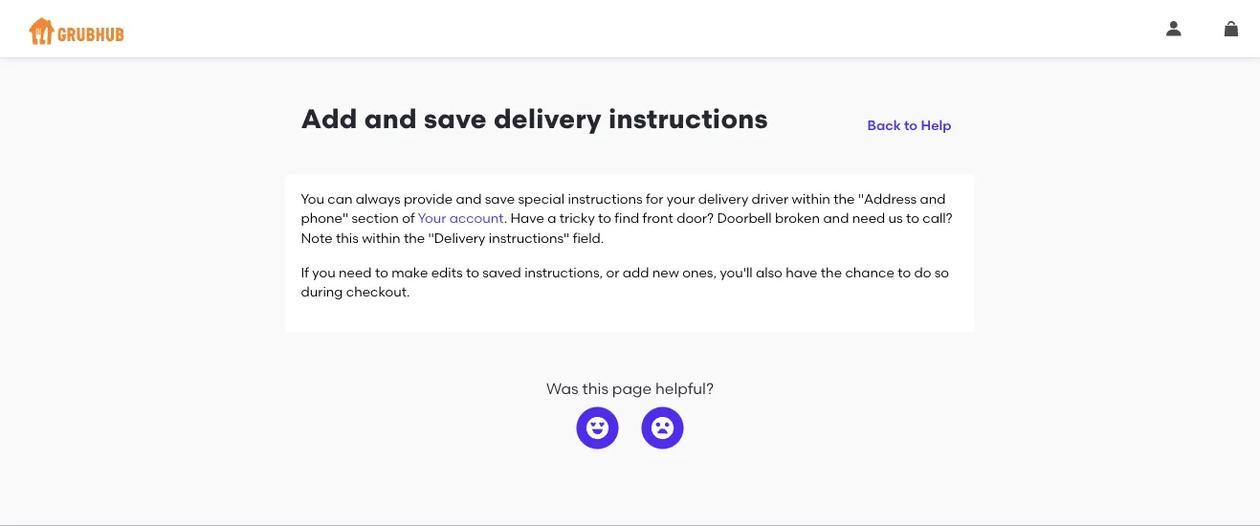Task type: describe. For each thing, give the bounding box(es) containing it.
note
[[301, 230, 333, 246]]

do
[[915, 264, 932, 281]]

to left help
[[904, 117, 918, 133]]

this inside the . have a tricky to find front door? doorbell broken and need us to call? note this within the "delivery instructions" field.
[[336, 230, 359, 246]]

delivery inside you can always provide and save special instructions for your delivery driver within the "address and phone" section of
[[698, 191, 749, 207]]

your account
[[418, 210, 504, 226]]

your
[[667, 191, 695, 207]]

this page was helpful image
[[586, 417, 609, 440]]

page
[[612, 380, 652, 398]]

add
[[301, 103, 358, 135]]

.
[[504, 210, 507, 226]]

if you need to make edits to saved instructions, or add new ones, you'll also have the chance to do so during checkout.
[[301, 264, 950, 300]]

instructions inside you can always provide and save special instructions for your delivery driver within the "address and phone" section of
[[568, 191, 643, 207]]

to left do
[[898, 264, 911, 281]]

and up "call?"
[[920, 191, 946, 207]]

a
[[548, 210, 556, 226]]

ones,
[[683, 264, 717, 281]]

also
[[756, 264, 783, 281]]

make
[[392, 264, 428, 281]]

small image
[[1224, 21, 1240, 36]]

checkout.
[[346, 284, 410, 300]]

door?
[[677, 210, 714, 226]]

add
[[623, 264, 649, 281]]

grubhub logo image
[[29, 12, 124, 50]]

if
[[301, 264, 309, 281]]

back to help
[[868, 117, 952, 133]]

for
[[646, 191, 664, 207]]

account
[[450, 210, 504, 226]]

you'll
[[720, 264, 753, 281]]

to left find on the top of the page
[[598, 210, 612, 226]]

you
[[301, 191, 324, 207]]

special
[[518, 191, 565, 207]]

section
[[352, 210, 399, 226]]

tricky
[[560, 210, 595, 226]]

was
[[546, 380, 579, 398]]

add and save delivery instructions
[[301, 103, 769, 135]]

of
[[402, 210, 415, 226]]

was this page helpful?
[[546, 380, 714, 398]]

0 vertical spatial save
[[424, 103, 487, 135]]

back to help link
[[860, 102, 960, 137]]

saved
[[483, 264, 521, 281]]

driver
[[752, 191, 789, 207]]

small image
[[1167, 21, 1182, 36]]

"address
[[858, 191, 917, 207]]

1 vertical spatial this
[[582, 380, 609, 398]]

and right add
[[364, 103, 417, 135]]

so
[[935, 264, 950, 281]]

always
[[356, 191, 401, 207]]

field.
[[573, 230, 604, 246]]

front
[[643, 210, 674, 226]]

this page was not helpful image
[[651, 417, 674, 440]]



Task type: locate. For each thing, give the bounding box(es) containing it.
during
[[301, 284, 343, 300]]

delivery up special
[[494, 103, 602, 135]]

1 vertical spatial save
[[485, 191, 515, 207]]

1 vertical spatial the
[[404, 230, 425, 246]]

have
[[511, 210, 544, 226]]

can
[[328, 191, 353, 207]]

save
[[424, 103, 487, 135], [485, 191, 515, 207]]

0 vertical spatial within
[[792, 191, 831, 207]]

save up provide on the left top
[[424, 103, 487, 135]]

the right have
[[821, 264, 842, 281]]

doorbell
[[717, 210, 772, 226]]

within down section
[[362, 230, 401, 246]]

1 horizontal spatial delivery
[[698, 191, 749, 207]]

within inside the . have a tricky to find front door? doorbell broken and need us to call? note this within the "delivery instructions" field.
[[362, 230, 401, 246]]

the
[[834, 191, 855, 207], [404, 230, 425, 246], [821, 264, 842, 281]]

this down the phone"
[[336, 230, 359, 246]]

1 horizontal spatial this
[[582, 380, 609, 398]]

broken
[[775, 210, 820, 226]]

"delivery
[[428, 230, 486, 246]]

need up checkout.
[[339, 264, 372, 281]]

0 horizontal spatial this
[[336, 230, 359, 246]]

the down of
[[404, 230, 425, 246]]

the inside you can always provide and save special instructions for your delivery driver within the "address and phone" section of
[[834, 191, 855, 207]]

instructions"
[[489, 230, 570, 246]]

0 horizontal spatial delivery
[[494, 103, 602, 135]]

1 horizontal spatial need
[[853, 210, 886, 226]]

to
[[904, 117, 918, 133], [598, 210, 612, 226], [906, 210, 920, 226], [375, 264, 388, 281], [466, 264, 479, 281], [898, 264, 911, 281]]

0 vertical spatial need
[[853, 210, 886, 226]]

instructions up your
[[609, 103, 769, 135]]

within inside you can always provide and save special instructions for your delivery driver within the "address and phone" section of
[[792, 191, 831, 207]]

1 vertical spatial instructions
[[568, 191, 643, 207]]

chance
[[846, 264, 895, 281]]

your account link
[[418, 210, 504, 226]]

and
[[364, 103, 417, 135], [456, 191, 482, 207], [920, 191, 946, 207], [824, 210, 849, 226]]

this
[[336, 230, 359, 246], [582, 380, 609, 398]]

back
[[868, 117, 901, 133]]

instructions,
[[525, 264, 603, 281]]

us
[[889, 210, 903, 226]]

to up checkout.
[[375, 264, 388, 281]]

helpful?
[[656, 380, 714, 398]]

to right edits at the left bottom
[[466, 264, 479, 281]]

delivery
[[494, 103, 602, 135], [698, 191, 749, 207]]

the inside the . have a tricky to find front door? doorbell broken and need us to call? note this within the "delivery instructions" field.
[[404, 230, 425, 246]]

1 vertical spatial within
[[362, 230, 401, 246]]

1 vertical spatial delivery
[[698, 191, 749, 207]]

find
[[615, 210, 640, 226]]

provide
[[404, 191, 453, 207]]

help
[[921, 117, 952, 133]]

need inside the . have a tricky to find front door? doorbell broken and need us to call? note this within the "delivery instructions" field.
[[853, 210, 886, 226]]

to right us
[[906, 210, 920, 226]]

save up .
[[485, 191, 515, 207]]

call?
[[923, 210, 953, 226]]

new
[[653, 264, 679, 281]]

1 vertical spatial need
[[339, 264, 372, 281]]

instructions
[[609, 103, 769, 135], [568, 191, 643, 207]]

0 vertical spatial this
[[336, 230, 359, 246]]

0 vertical spatial the
[[834, 191, 855, 207]]

delivery up doorbell
[[698, 191, 749, 207]]

and right broken on the top right
[[824, 210, 849, 226]]

need
[[853, 210, 886, 226], [339, 264, 372, 281]]

2 vertical spatial the
[[821, 264, 842, 281]]

0 vertical spatial instructions
[[609, 103, 769, 135]]

. have a tricky to find front door? doorbell broken and need us to call? note this within the "delivery instructions" field.
[[301, 210, 953, 246]]

you
[[312, 264, 336, 281]]

and inside the . have a tricky to find front door? doorbell broken and need us to call? note this within the "delivery instructions" field.
[[824, 210, 849, 226]]

need down "address
[[853, 210, 886, 226]]

have
[[786, 264, 818, 281]]

instructions up find on the top of the page
[[568, 191, 643, 207]]

you can always provide and save special instructions for your delivery driver within the "address and phone" section of
[[301, 191, 946, 226]]

0 horizontal spatial within
[[362, 230, 401, 246]]

within up broken on the top right
[[792, 191, 831, 207]]

your
[[418, 210, 446, 226]]

and up account
[[456, 191, 482, 207]]

the inside if you need to make edits to saved instructions, or add new ones, you'll also have the chance to do so during checkout.
[[821, 264, 842, 281]]

1 horizontal spatial within
[[792, 191, 831, 207]]

phone"
[[301, 210, 349, 226]]

0 vertical spatial delivery
[[494, 103, 602, 135]]

0 horizontal spatial need
[[339, 264, 372, 281]]

this right was
[[582, 380, 609, 398]]

within
[[792, 191, 831, 207], [362, 230, 401, 246]]

save inside you can always provide and save special instructions for your delivery driver within the "address and phone" section of
[[485, 191, 515, 207]]

need inside if you need to make edits to saved instructions, or add new ones, you'll also have the chance to do so during checkout.
[[339, 264, 372, 281]]

the left "address
[[834, 191, 855, 207]]

or
[[606, 264, 620, 281]]

edits
[[431, 264, 463, 281]]



Task type: vqa. For each thing, say whether or not it's contained in the screenshot.
the left This
yes



